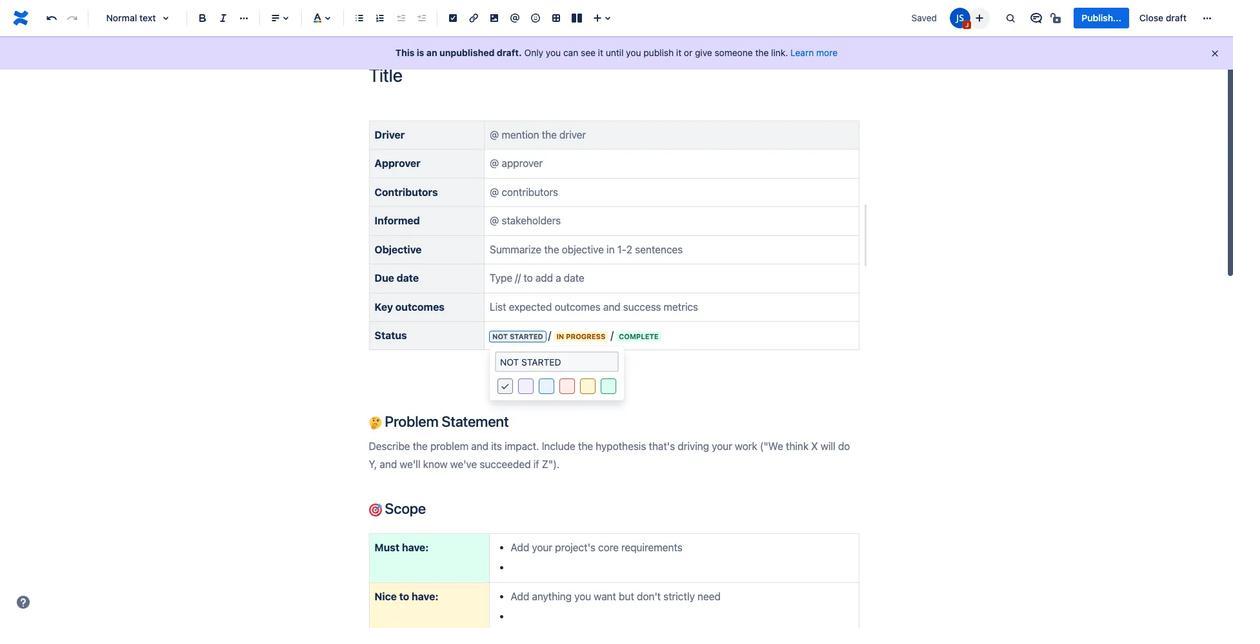Task type: vqa. For each thing, say whether or not it's contained in the screenshot.
Italic ⌘I ICON
yes



Task type: locate. For each thing, give the bounding box(es) containing it.
1 you from the left
[[546, 47, 561, 58]]

problem statement
[[382, 413, 509, 431]]

1 horizontal spatial you
[[626, 47, 641, 58]]

it
[[598, 47, 604, 58], [677, 47, 682, 58]]

the
[[756, 47, 769, 58]]

key
[[375, 301, 393, 313]]

1 / from the left
[[549, 330, 551, 341]]

align left image
[[268, 10, 283, 26]]

table image
[[549, 10, 564, 26]]

italic ⌘i image
[[216, 10, 231, 26]]

action item image
[[445, 10, 461, 26]]

only
[[525, 47, 544, 58]]

driver
[[375, 129, 405, 141]]

not started / in progress / complete
[[493, 330, 659, 341]]

publish
[[644, 47, 674, 58]]

comment icon image
[[1029, 10, 1045, 26]]

1 horizontal spatial it
[[677, 47, 682, 58]]

1 horizontal spatial /
[[611, 330, 614, 341]]

numbered list ⌘⇧7 image
[[373, 10, 388, 26]]

it right see
[[598, 47, 604, 58]]

have: right to
[[412, 591, 439, 603]]

invite to edit image
[[973, 10, 988, 26]]

normal
[[106, 12, 137, 23]]

jacob simon image
[[951, 8, 971, 28]]

redo ⌘⇧z image
[[65, 10, 80, 26]]

not
[[493, 332, 508, 341]]

more formatting image
[[236, 10, 252, 26]]

have:
[[402, 542, 429, 554], [412, 591, 439, 603]]

contributors
[[375, 186, 438, 198]]

you
[[546, 47, 561, 58], [626, 47, 641, 58]]

have: right must at the left bottom
[[402, 542, 429, 554]]

someone
[[715, 47, 753, 58]]

close draft
[[1140, 12, 1187, 23]]

0 horizontal spatial /
[[549, 330, 551, 341]]

link.
[[772, 47, 788, 58]]

mention image
[[507, 10, 523, 26]]

bold ⌘b image
[[195, 10, 210, 26]]

or
[[684, 47, 693, 58]]

complete
[[619, 332, 659, 341]]

dismiss image
[[1210, 48, 1221, 59]]

scope
[[382, 501, 426, 518]]

an
[[427, 47, 437, 58]]

objective
[[375, 244, 422, 255]]

in
[[557, 332, 564, 341]]

/ right progress
[[611, 330, 614, 341]]

grey image
[[498, 380, 513, 395]]

/
[[549, 330, 551, 341], [611, 330, 614, 341]]

0 horizontal spatial it
[[598, 47, 604, 58]]

close
[[1140, 12, 1164, 23]]

more image
[[1200, 10, 1216, 26]]

saved
[[912, 12, 937, 23]]

help image
[[15, 595, 31, 611]]

/ left in
[[549, 330, 551, 341]]

key outcomes
[[375, 301, 445, 313]]

0 vertical spatial have:
[[402, 542, 429, 554]]

normal text button
[[94, 4, 181, 32]]

0 horizontal spatial you
[[546, 47, 561, 58]]

1 vertical spatial have:
[[412, 591, 439, 603]]

:dart: image
[[369, 504, 382, 517]]

you right the 'until'
[[626, 47, 641, 58]]

this is an unpublished draft. only you can see it until you publish it or give someone the link. learn more
[[396, 47, 838, 58]]

due date
[[375, 273, 419, 284]]

confluence image
[[10, 8, 31, 28], [10, 8, 31, 28]]

nice
[[375, 591, 397, 603]]

1 it from the left
[[598, 47, 604, 58]]

to
[[399, 591, 409, 603]]

see
[[581, 47, 596, 58]]

emoji image
[[528, 10, 544, 26]]

Set a status field
[[496, 353, 618, 371]]

2 / from the left
[[611, 330, 614, 341]]

:thinking: image
[[369, 417, 382, 430]]

Give this page a title text field
[[369, 65, 860, 86]]

it left the 'or'
[[677, 47, 682, 58]]

you left the can
[[546, 47, 561, 58]]

unpublished
[[440, 47, 495, 58]]

indent tab image
[[414, 10, 429, 26]]



Task type: describe. For each thing, give the bounding box(es) containing it.
close draft button
[[1132, 8, 1195, 28]]

nice to have:
[[375, 591, 439, 603]]

statement
[[442, 413, 509, 431]]

draft.
[[497, 47, 522, 58]]

text
[[139, 12, 156, 23]]

can
[[564, 47, 579, 58]]

publish... button
[[1075, 8, 1130, 28]]

bullet list ⌘⇧8 image
[[352, 10, 367, 26]]

must have:
[[375, 542, 429, 554]]

started
[[510, 332, 543, 341]]

give
[[695, 47, 713, 58]]

2 it from the left
[[677, 47, 682, 58]]

:dart: image
[[369, 504, 382, 517]]

draft
[[1166, 12, 1187, 23]]

normal text
[[106, 12, 156, 23]]

learn
[[791, 47, 814, 58]]

outdent ⇧tab image
[[393, 10, 409, 26]]

2 you from the left
[[626, 47, 641, 58]]

no restrictions image
[[1050, 10, 1065, 26]]

problem
[[385, 413, 439, 431]]

:thinking: image
[[369, 417, 382, 430]]

layouts image
[[569, 10, 585, 26]]

is
[[417, 47, 424, 58]]

date
[[397, 273, 419, 284]]

learn more link
[[791, 47, 838, 58]]

progress
[[566, 332, 606, 341]]

more
[[817, 47, 838, 58]]

add image, video, or file image
[[487, 10, 502, 26]]

until
[[606, 47, 624, 58]]

outcomes
[[396, 301, 445, 313]]

find and replace image
[[1004, 10, 1019, 26]]

publish...
[[1082, 12, 1122, 23]]

status
[[375, 330, 407, 341]]

approver
[[375, 158, 421, 169]]

must
[[375, 542, 400, 554]]

undo ⌘z image
[[44, 10, 59, 26]]

Main content area, start typing to enter text. text field
[[361, 105, 869, 629]]

this
[[396, 47, 415, 58]]

link image
[[466, 10, 482, 26]]

due
[[375, 273, 394, 284]]

informed
[[375, 215, 420, 227]]



